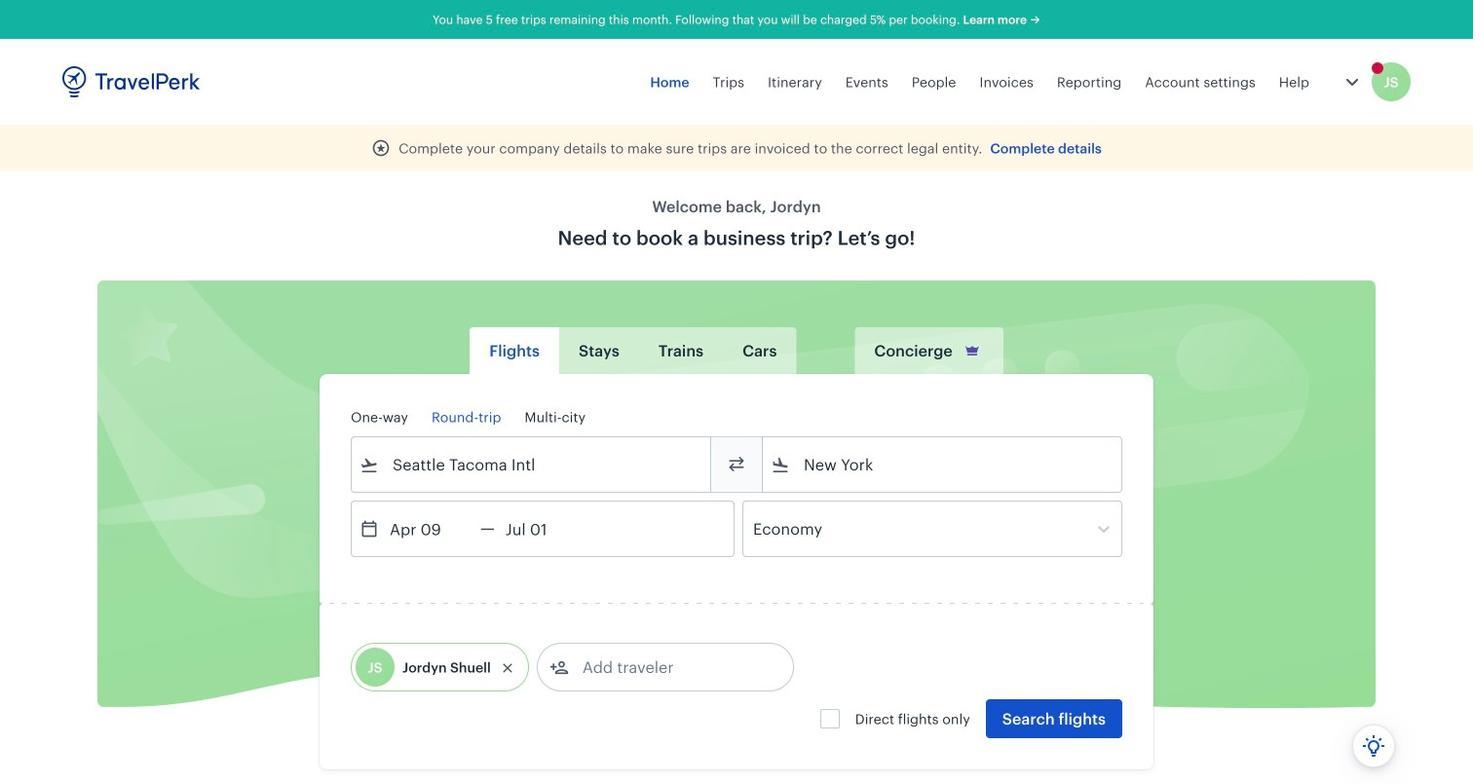 Task type: locate. For each thing, give the bounding box(es) containing it.
Return text field
[[495, 502, 596, 556]]

Add traveler search field
[[569, 652, 772, 683]]



Task type: vqa. For each thing, say whether or not it's contained in the screenshot.
Depart field
no



Task type: describe. For each thing, give the bounding box(es) containing it.
Depart text field
[[379, 502, 480, 556]]

From search field
[[379, 449, 685, 480]]

To search field
[[790, 449, 1096, 480]]



